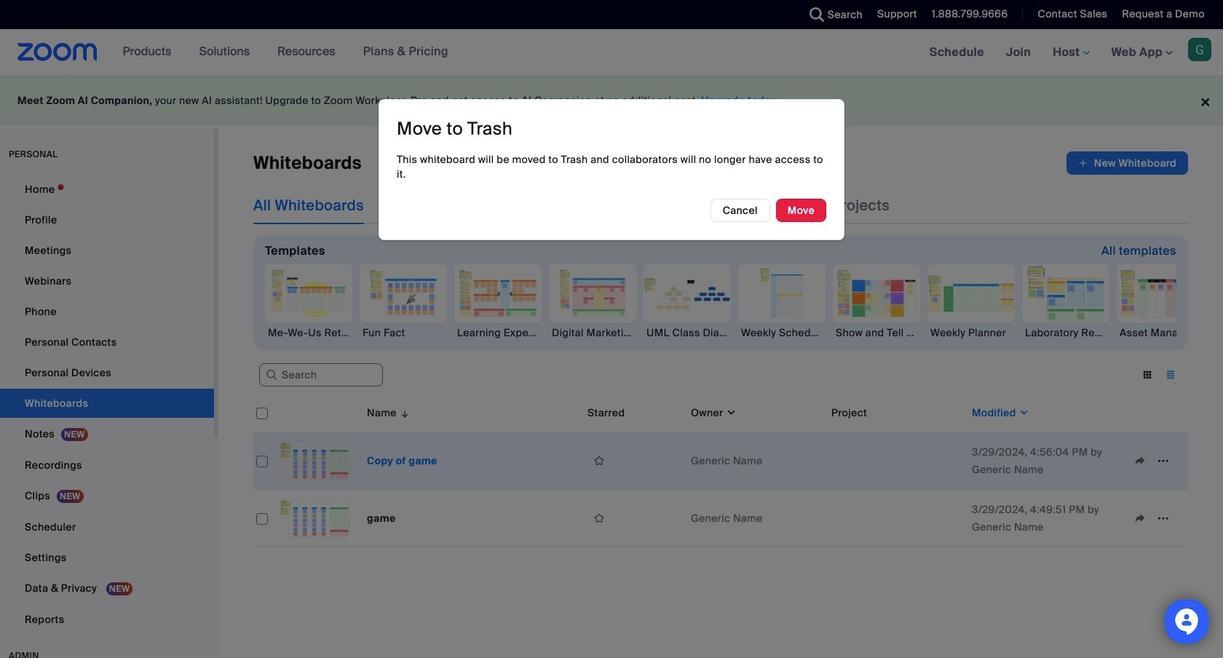 Task type: vqa. For each thing, say whether or not it's contained in the screenshot.
second cell
yes



Task type: describe. For each thing, give the bounding box(es) containing it.
cell for game element
[[826, 490, 966, 548]]

arrow down image
[[397, 404, 410, 422]]

show and tell with a twist element
[[833, 325, 920, 340]]

thumbnail of copy of game image
[[280, 442, 349, 480]]

digital marketing canvas element
[[549, 325, 636, 340]]

weekly planner element
[[928, 325, 1015, 340]]

learning experience canvas element
[[454, 325, 542, 340]]

tabs of all whiteboard page tab list
[[253, 186, 890, 224]]

laboratory report element
[[1022, 325, 1110, 340]]

cell for copy of game element
[[826, 433, 966, 490]]

Search text field
[[259, 364, 383, 387]]

fun fact element
[[360, 325, 447, 340]]

weekly schedule element
[[738, 325, 826, 340]]

list mode, selected image
[[1159, 368, 1182, 382]]



Task type: locate. For each thing, give the bounding box(es) containing it.
copy of game element
[[367, 454, 437, 467]]

1 cell from the top
[[826, 433, 966, 490]]

banner
[[0, 29, 1223, 76]]

copy of game, modified at mar 29, 2024 by generic name, link image
[[280, 441, 350, 481]]

heading
[[397, 117, 513, 140]]

me-we-us retrospective element
[[265, 325, 352, 340]]

personal menu menu
[[0, 175, 214, 636]]

grid mode, not selected image
[[1136, 368, 1159, 382]]

footer
[[0, 76, 1223, 126]]

thumbnail of game image
[[280, 499, 349, 537]]

dialog
[[379, 99, 845, 240]]

meetings navigation
[[919, 29, 1223, 76]]

product information navigation
[[112, 29, 459, 76]]

cell
[[826, 433, 966, 490], [826, 490, 966, 548]]

uml class diagram element
[[644, 325, 731, 340]]

asset management element
[[1117, 325, 1204, 340]]

game element
[[367, 512, 396, 525]]

application
[[1067, 151, 1188, 175], [253, 394, 1188, 548], [588, 450, 679, 472], [588, 508, 679, 529]]

2 cell from the top
[[826, 490, 966, 548]]



